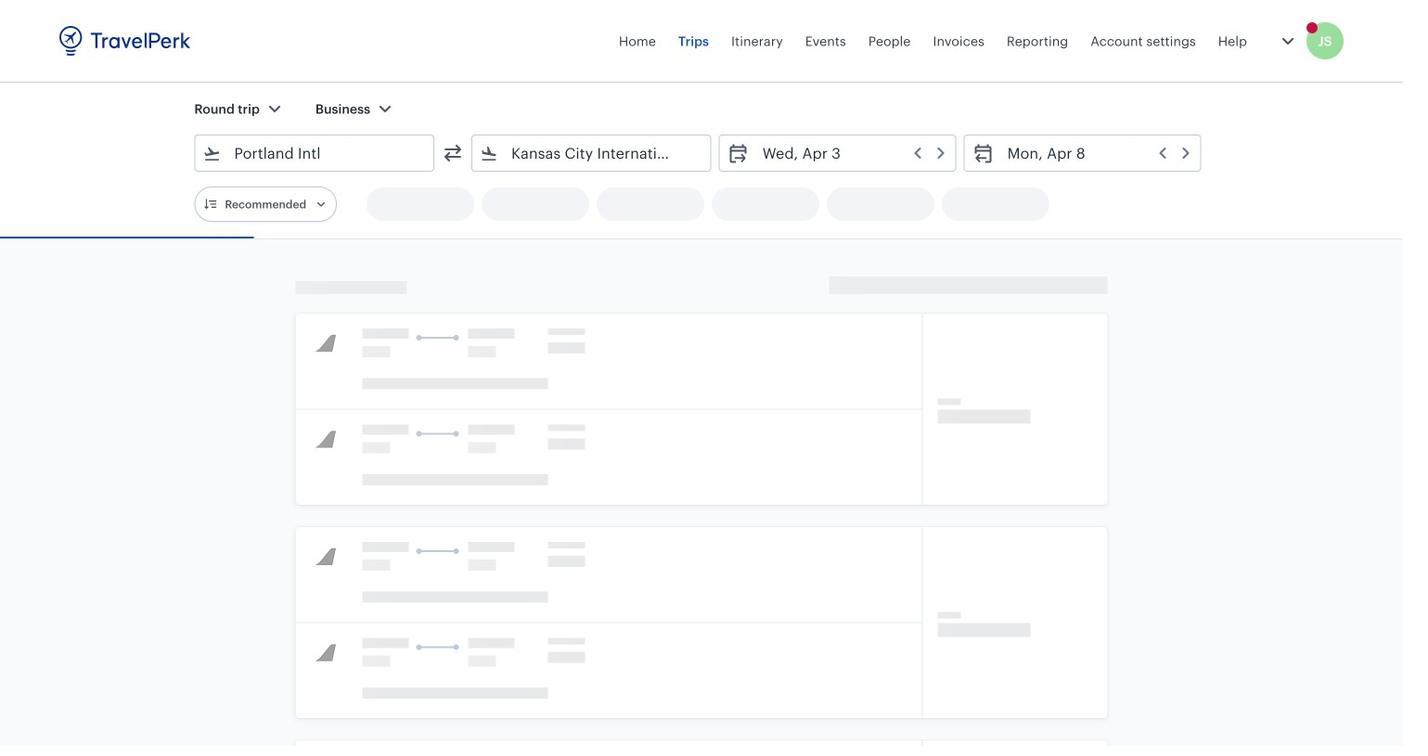 Task type: describe. For each thing, give the bounding box(es) containing it.
To search field
[[498, 138, 687, 168]]

Depart field
[[750, 138, 948, 168]]

From search field
[[221, 138, 409, 168]]



Task type: vqa. For each thing, say whether or not it's contained in the screenshot.
Return field
yes



Task type: locate. For each thing, give the bounding box(es) containing it.
Return field
[[995, 138, 1193, 168]]



